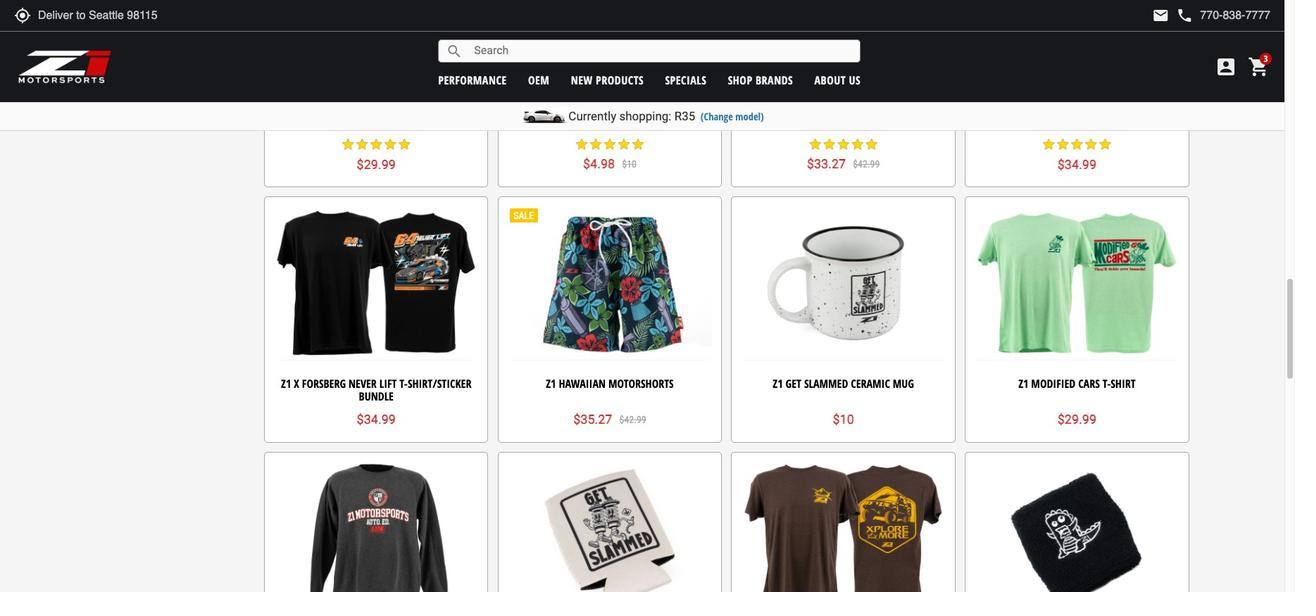 Task type: vqa. For each thing, say whether or not it's contained in the screenshot.
third Service from the right
no



Task type: locate. For each thing, give the bounding box(es) containing it.
t- right 'cars'
[[1103, 376, 1111, 392]]

hawaiian
[[559, 376, 606, 392]]

18 star from the left
[[1070, 137, 1084, 152]]

specials link
[[665, 72, 707, 88]]

$10
[[622, 159, 637, 170], [833, 412, 854, 427]]

star
[[575, 137, 589, 151], [589, 137, 603, 151], [603, 137, 617, 151], [617, 137, 631, 151], [631, 137, 645, 151], [808, 137, 822, 151], [822, 137, 836, 151], [836, 137, 851, 151], [851, 137, 865, 151], [865, 137, 879, 151], [341, 137, 355, 152], [355, 137, 369, 152], [369, 137, 383, 152], [383, 137, 397, 152], [397, 137, 411, 152], [1042, 137, 1056, 152], [1056, 137, 1070, 152], [1070, 137, 1084, 152], [1084, 137, 1098, 152], [1098, 137, 1112, 152]]

modified
[[1031, 376, 1076, 392]]

1 horizontal spatial $42.99
[[853, 159, 880, 170]]

0 vertical spatial $42.99
[[853, 159, 880, 170]]

t-
[[400, 376, 408, 392], [1103, 376, 1111, 392]]

star star star star star $33.27 $42.99
[[807, 137, 880, 171]]

$10 inside star star star star star $4.98 $10
[[622, 159, 637, 170]]

$4.98
[[583, 157, 615, 171]]

new products link
[[571, 72, 644, 88]]

7 star from the left
[[822, 137, 836, 151]]

8 star from the left
[[836, 137, 851, 151]]

1 vertical spatial $42.99
[[619, 414, 646, 425]]

t- right lift on the left of page
[[400, 376, 408, 392]]

z1 left hawaiian
[[546, 376, 556, 392]]

z1 inside z1 x forsberg never lift t-shirt/sticker bundle
[[281, 376, 291, 392]]

0 vertical spatial $10
[[622, 159, 637, 170]]

z1 for z1 x forsberg never lift t-shirt/sticker bundle
[[281, 376, 291, 392]]

ceramic
[[851, 376, 890, 392]]

9 star from the left
[[851, 137, 865, 151]]

13 star from the left
[[369, 137, 383, 152]]

19 star from the left
[[1084, 137, 1098, 152]]

$10 down z1 get slammed ceramic mug
[[833, 412, 854, 427]]

$29.99
[[357, 157, 396, 172], [1058, 412, 1097, 427]]

$42.99 down motorshorts
[[619, 414, 646, 425]]

bundle
[[359, 388, 394, 404]]

0 horizontal spatial $10
[[622, 159, 637, 170]]

3 star from the left
[[603, 137, 617, 151]]

currently shopping: r35 (change model)
[[569, 109, 764, 123]]

1 horizontal spatial $34.99
[[1058, 157, 1097, 172]]

performance link
[[438, 72, 507, 88]]

2 t- from the left
[[1103, 376, 1111, 392]]

star star star star star $4.98 $10
[[575, 137, 645, 171]]

mail
[[1152, 7, 1169, 24]]

my_location
[[14, 7, 31, 24]]

Search search field
[[463, 40, 860, 62]]

0 horizontal spatial $29.99
[[357, 157, 396, 172]]

17 star from the left
[[1056, 137, 1070, 152]]

$34.99
[[1058, 157, 1097, 172], [357, 412, 396, 427]]

shirt/sticker
[[408, 376, 471, 392]]

1 vertical spatial $10
[[833, 412, 854, 427]]

$42.99 inside star star star star star $33.27 $42.99
[[853, 159, 880, 170]]

14 star from the left
[[383, 137, 397, 152]]

z1 x forsberg never lift t-shirt/sticker bundle
[[281, 376, 471, 404]]

z1 get slammed ceramic mug
[[773, 376, 914, 392]]

$42.99
[[853, 159, 880, 170], [619, 414, 646, 425]]

1 t- from the left
[[400, 376, 408, 392]]

0 horizontal spatial t-
[[400, 376, 408, 392]]

$42.99 right the $33.27
[[853, 159, 880, 170]]

new products
[[571, 72, 644, 88]]

shop
[[728, 72, 753, 88]]

shop brands link
[[728, 72, 793, 88]]

z1 left x
[[281, 376, 291, 392]]

1 vertical spatial $34.99
[[357, 412, 396, 427]]

2 star from the left
[[589, 137, 603, 151]]

mail phone
[[1152, 7, 1193, 24]]

z1 hawaiian motorshorts
[[546, 376, 674, 392]]

about
[[815, 72, 846, 88]]

12 star from the left
[[355, 137, 369, 152]]

about us
[[815, 72, 861, 88]]

z1 left motorsports
[[530, 113, 540, 128]]

cars
[[1078, 376, 1100, 392]]

z1
[[530, 113, 540, 128], [281, 376, 291, 392], [546, 376, 556, 392], [773, 376, 783, 392], [1018, 376, 1029, 392]]

shop brands
[[728, 72, 793, 88]]

z1 for z1 hawaiian motorshorts
[[546, 376, 556, 392]]

1 horizontal spatial $29.99
[[1058, 412, 1097, 427]]

never
[[349, 376, 377, 392]]

z1 left get
[[773, 376, 783, 392]]

z1 left modified
[[1018, 376, 1029, 392]]

1 horizontal spatial t-
[[1103, 376, 1111, 392]]

$33.27
[[807, 157, 846, 171]]

motorsports
[[543, 113, 607, 128]]

$10 right $4.98
[[622, 159, 637, 170]]

z1 modified cars t-shirt
[[1018, 376, 1136, 392]]

0 vertical spatial $34.99
[[1058, 157, 1097, 172]]

1 vertical spatial $29.99
[[1058, 412, 1097, 427]]

new
[[571, 72, 593, 88]]

5 star from the left
[[631, 137, 645, 151]]

z1 motorsports logo image
[[18, 49, 112, 85]]

star star star star star $34.99
[[1042, 137, 1112, 172]]

0 horizontal spatial $42.99
[[619, 414, 646, 425]]

mega
[[610, 113, 636, 128]]

0 vertical spatial $29.99
[[357, 157, 396, 172]]

slammed
[[804, 376, 848, 392]]

0 horizontal spatial $34.99
[[357, 412, 396, 427]]

mug
[[893, 376, 914, 392]]



Task type: describe. For each thing, give the bounding box(es) containing it.
pad
[[672, 113, 690, 128]]

r35
[[674, 109, 695, 123]]

shopping_cart link
[[1244, 56, 1271, 78]]

lift
[[379, 376, 397, 392]]

star star star star star $29.99
[[341, 137, 411, 172]]

$42.99 inside $35.27 $42.99
[[619, 414, 646, 425]]

mouse
[[638, 113, 670, 128]]

phone link
[[1176, 7, 1271, 24]]

oem
[[528, 72, 550, 88]]

account_box
[[1215, 56, 1237, 78]]

15 star from the left
[[397, 137, 411, 152]]

motorshorts
[[608, 376, 674, 392]]

about us link
[[815, 72, 861, 88]]

oem link
[[528, 72, 550, 88]]

$34.99 inside star star star star star $34.99
[[1058, 157, 1097, 172]]

shopping_cart
[[1248, 56, 1271, 78]]

shirt
[[1111, 376, 1136, 392]]

$35.27
[[573, 412, 612, 427]]

shopping:
[[619, 109, 672, 123]]

6 star from the left
[[808, 137, 822, 151]]

(change
[[701, 110, 733, 123]]

model)
[[736, 110, 764, 123]]

10 star from the left
[[865, 137, 879, 151]]

specials
[[665, 72, 707, 88]]

z1 for z1 motorsports mega mouse pad
[[530, 113, 540, 128]]

phone
[[1176, 7, 1193, 24]]

z1 motorsports mega mouse pad
[[530, 113, 690, 128]]

4 star from the left
[[617, 137, 631, 151]]

t- inside z1 x forsberg never lift t-shirt/sticker bundle
[[400, 376, 408, 392]]

currently
[[569, 109, 616, 123]]

16 star from the left
[[1042, 137, 1056, 152]]

$35.27 $42.99
[[573, 412, 646, 427]]

brands
[[756, 72, 793, 88]]

account_box link
[[1211, 56, 1241, 78]]

us
[[849, 72, 861, 88]]

search
[[446, 43, 463, 60]]

20 star from the left
[[1098, 137, 1112, 152]]

1 star from the left
[[575, 137, 589, 151]]

x
[[294, 376, 299, 392]]

11 star from the left
[[341, 137, 355, 152]]

products
[[596, 72, 644, 88]]

get
[[786, 376, 801, 392]]

1 horizontal spatial $10
[[833, 412, 854, 427]]

$29.99 inside star star star star star $29.99
[[357, 157, 396, 172]]

z1 for z1 modified cars t-shirt
[[1018, 376, 1029, 392]]

forsberg
[[302, 376, 346, 392]]

mail link
[[1152, 7, 1169, 24]]

(change model) link
[[701, 110, 764, 123]]

z1 for z1 get slammed ceramic mug
[[773, 376, 783, 392]]

performance
[[438, 72, 507, 88]]



